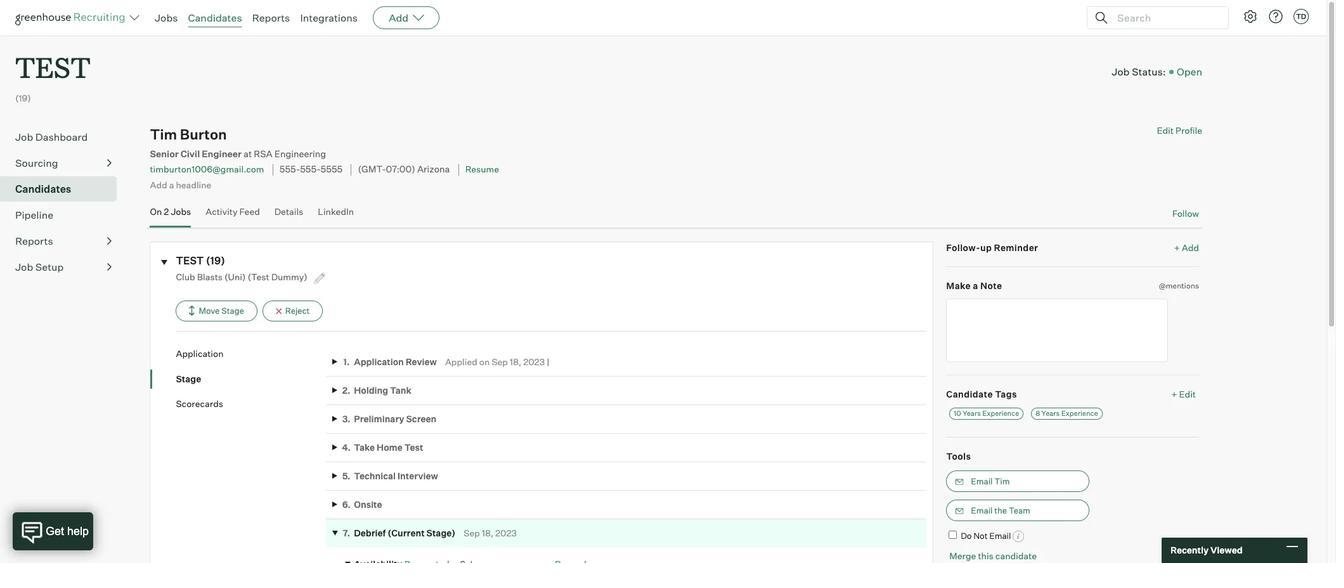 Task type: describe. For each thing, give the bounding box(es) containing it.
open
[[1177, 65, 1202, 78]]

resume
[[465, 164, 499, 175]]

+ edit
[[1171, 388, 1196, 399]]

do not email
[[961, 531, 1011, 541]]

0 horizontal spatial 18,
[[482, 528, 493, 538]]

Do Not Email checkbox
[[949, 531, 957, 539]]

test
[[404, 442, 423, 453]]

2. holding tank
[[342, 385, 411, 396]]

candidate
[[946, 388, 993, 399]]

job dashboard
[[15, 131, 88, 143]]

1 vertical spatial 2023
[[495, 528, 517, 538]]

greenhouse recruiting image
[[15, 10, 129, 25]]

on
[[479, 356, 490, 367]]

0 horizontal spatial (19)
[[15, 93, 31, 103]]

3.
[[342, 413, 350, 424]]

add for add a headline
[[150, 179, 167, 190]]

job for job dashboard
[[15, 131, 33, 143]]

1 vertical spatial reports
[[15, 235, 53, 247]]

|
[[547, 356, 549, 367]]

merge this candidate
[[950, 551, 1037, 561]]

+ add link
[[1174, 241, 1199, 254]]

tank
[[390, 385, 411, 396]]

follow link
[[1172, 207, 1199, 220]]

setup
[[35, 261, 64, 273]]

arizona
[[417, 164, 450, 175]]

reminder
[[994, 242, 1038, 253]]

preliminary
[[354, 413, 404, 424]]

take
[[354, 442, 375, 453]]

recently viewed
[[1171, 545, 1243, 556]]

this
[[978, 551, 994, 561]]

interview
[[398, 470, 438, 481]]

stage inside button
[[221, 306, 244, 316]]

integrations
[[300, 11, 358, 24]]

test link
[[15, 36, 91, 88]]

(current
[[388, 528, 425, 538]]

home
[[377, 442, 403, 453]]

jobs inside on 2 jobs "link"
[[171, 206, 191, 217]]

test for test (19)
[[176, 254, 204, 267]]

1 vertical spatial reports link
[[15, 233, 112, 249]]

technical
[[354, 470, 396, 481]]

555-555-5555
[[279, 164, 343, 175]]

reject
[[285, 306, 310, 316]]

the
[[994, 505, 1007, 515]]

follow-up reminder
[[946, 242, 1038, 253]]

job setup link
[[15, 259, 112, 275]]

10
[[954, 409, 961, 418]]

add for add
[[389, 11, 408, 24]]

move stage button
[[176, 301, 257, 322]]

0 vertical spatial reports link
[[252, 11, 290, 24]]

review
[[406, 356, 437, 367]]

8 years experience link
[[1031, 408, 1102, 420]]

merge this candidate link
[[950, 551, 1037, 561]]

td button
[[1294, 9, 1309, 24]]

do
[[961, 531, 972, 541]]

tim inside email tim button
[[994, 476, 1010, 486]]

1 horizontal spatial candidates
[[188, 11, 242, 24]]

+ for + add
[[1174, 242, 1180, 253]]

edit profile link
[[1157, 125, 1202, 136]]

job status:
[[1112, 65, 1166, 78]]

email the team button
[[946, 499, 1090, 521]]

follow-
[[946, 242, 980, 253]]

onsite
[[354, 499, 382, 510]]

headline
[[176, 179, 211, 190]]

debrief
[[354, 528, 386, 538]]

timburton1006@gmail.com link
[[150, 164, 264, 175]]

a for add
[[169, 179, 174, 190]]

2.
[[342, 385, 350, 396]]

candidate tags
[[946, 388, 1017, 399]]

burton
[[180, 126, 227, 143]]

activity feed
[[206, 206, 260, 217]]

not
[[974, 531, 988, 541]]

1 horizontal spatial application
[[354, 356, 404, 367]]

1.
[[343, 356, 350, 367]]

job for job setup
[[15, 261, 33, 273]]

10 years experience link
[[950, 408, 1024, 420]]

profile
[[1176, 125, 1202, 136]]

Search text field
[[1114, 9, 1217, 27]]

on 2 jobs
[[150, 206, 191, 217]]

1 vertical spatial edit
[[1179, 388, 1196, 399]]

linkedin link
[[318, 206, 354, 225]]

sourcing
[[15, 157, 58, 169]]

linkedin
[[318, 206, 354, 217]]

make
[[946, 280, 971, 291]]

timburton1006@gmail.com
[[150, 164, 264, 175]]

(gmt-
[[358, 164, 386, 175]]

at
[[244, 149, 252, 160]]

candidate
[[995, 551, 1037, 561]]

configure image
[[1243, 9, 1258, 24]]

(uni)
[[225, 271, 246, 282]]

stage)
[[426, 528, 455, 538]]

scorecards
[[176, 398, 223, 409]]

on
[[150, 206, 162, 217]]

1 vertical spatial stage
[[176, 373, 201, 384]]

0 vertical spatial 18,
[[510, 356, 521, 367]]

screen
[[406, 413, 436, 424]]

6. onsite
[[342, 499, 382, 510]]

0 vertical spatial sep
[[492, 356, 508, 367]]

@mentions link
[[1159, 280, 1199, 292]]

test for test
[[15, 48, 91, 86]]



Task type: vqa. For each thing, say whether or not it's contained in the screenshot.
leftmost the jobs
no



Task type: locate. For each thing, give the bounding box(es) containing it.
1 horizontal spatial reports link
[[252, 11, 290, 24]]

experience right 8
[[1061, 409, 1098, 418]]

1 555- from the left
[[279, 164, 300, 175]]

1 horizontal spatial sep
[[492, 356, 508, 367]]

0 horizontal spatial add
[[150, 179, 167, 190]]

1 horizontal spatial reports
[[252, 11, 290, 24]]

experience for 8 years experience
[[1061, 409, 1098, 418]]

add
[[389, 11, 408, 24], [150, 179, 167, 190], [1182, 242, 1199, 253]]

1 horizontal spatial stage
[[221, 306, 244, 316]]

2 years from the left
[[1042, 409, 1060, 418]]

1 vertical spatial add
[[150, 179, 167, 190]]

@mentions
[[1159, 281, 1199, 290]]

job inside job setup link
[[15, 261, 33, 273]]

email
[[971, 476, 993, 486], [971, 505, 993, 515], [989, 531, 1011, 541]]

reports link left integrations link
[[252, 11, 290, 24]]

0 vertical spatial stage
[[221, 306, 244, 316]]

email the team
[[971, 505, 1030, 515]]

test down greenhouse recruiting image
[[15, 48, 91, 86]]

1 vertical spatial tim
[[994, 476, 1010, 486]]

email right not
[[989, 531, 1011, 541]]

07:00)
[[386, 164, 415, 175]]

team
[[1009, 505, 1030, 515]]

years right 8
[[1042, 409, 1060, 418]]

tim up senior
[[150, 126, 177, 143]]

1 years from the left
[[963, 409, 981, 418]]

applied
[[445, 356, 477, 367]]

test up the club
[[176, 254, 204, 267]]

experience down tags
[[982, 409, 1019, 418]]

1 horizontal spatial edit
[[1179, 388, 1196, 399]]

0 vertical spatial edit
[[1157, 125, 1174, 136]]

candidates link
[[188, 11, 242, 24], [15, 181, 112, 197]]

0 vertical spatial a
[[169, 179, 174, 190]]

years right 10
[[963, 409, 981, 418]]

+ add
[[1174, 242, 1199, 253]]

0 vertical spatial tim
[[150, 126, 177, 143]]

application down move
[[176, 348, 224, 359]]

stage
[[221, 306, 244, 316], [176, 373, 201, 384]]

1 horizontal spatial (19)
[[206, 254, 225, 267]]

job setup
[[15, 261, 64, 273]]

3. preliminary screen
[[342, 413, 436, 424]]

follow
[[1172, 208, 1199, 219]]

candidates down sourcing
[[15, 183, 71, 195]]

blasts
[[197, 271, 223, 282]]

candidates right jobs link
[[188, 11, 242, 24]]

test
[[15, 48, 91, 86], [176, 254, 204, 267]]

None text field
[[946, 298, 1168, 362]]

merge
[[950, 551, 976, 561]]

holding
[[354, 385, 388, 396]]

0 vertical spatial add
[[389, 11, 408, 24]]

4.
[[342, 442, 351, 453]]

experience
[[982, 409, 1019, 418], [1061, 409, 1098, 418]]

(19) up 'blasts'
[[206, 254, 225, 267]]

candidates link down sourcing link
[[15, 181, 112, 197]]

years for 10
[[963, 409, 981, 418]]

0 horizontal spatial application
[[176, 348, 224, 359]]

18,
[[510, 356, 521, 367], [482, 528, 493, 538]]

0 vertical spatial (19)
[[15, 93, 31, 103]]

1 horizontal spatial years
[[1042, 409, 1060, 418]]

reports down "pipeline"
[[15, 235, 53, 247]]

feed
[[239, 206, 260, 217]]

edit
[[1157, 125, 1174, 136], [1179, 388, 1196, 399]]

1 vertical spatial email
[[971, 505, 993, 515]]

jobs
[[155, 11, 178, 24], [171, 206, 191, 217]]

0 vertical spatial reports
[[252, 11, 290, 24]]

(test
[[248, 271, 269, 282]]

2 vertical spatial email
[[989, 531, 1011, 541]]

0 horizontal spatial edit
[[1157, 125, 1174, 136]]

experience for 10 years experience
[[982, 409, 1019, 418]]

job up sourcing
[[15, 131, 33, 143]]

email for email tim
[[971, 476, 993, 486]]

0 vertical spatial email
[[971, 476, 993, 486]]

add button
[[373, 6, 440, 29]]

8
[[1036, 409, 1040, 418]]

job left "setup"
[[15, 261, 33, 273]]

reports link down pipeline link
[[15, 233, 112, 249]]

reports link
[[252, 11, 290, 24], [15, 233, 112, 249]]

sep right "on"
[[492, 356, 508, 367]]

1 horizontal spatial candidates link
[[188, 11, 242, 24]]

5555
[[321, 164, 343, 175]]

0 horizontal spatial a
[[169, 179, 174, 190]]

integrations link
[[300, 11, 358, 24]]

edit profile
[[1157, 125, 1202, 136]]

senior
[[150, 149, 179, 160]]

6.
[[342, 499, 351, 510]]

1 vertical spatial +
[[1171, 388, 1177, 399]]

a left the "headline"
[[169, 179, 174, 190]]

civil
[[181, 149, 200, 160]]

2 vertical spatial add
[[1182, 242, 1199, 253]]

1. application review applied on  sep 18, 2023 |
[[343, 356, 549, 367]]

2 vertical spatial job
[[15, 261, 33, 273]]

candidates
[[188, 11, 242, 24], [15, 183, 71, 195]]

add inside popup button
[[389, 11, 408, 24]]

a for make
[[973, 280, 978, 291]]

reports left integrations link
[[252, 11, 290, 24]]

application link
[[176, 348, 326, 360]]

1 horizontal spatial add
[[389, 11, 408, 24]]

sep 18, 2023
[[464, 528, 517, 538]]

td button
[[1291, 6, 1311, 27]]

pipeline
[[15, 209, 53, 221]]

email inside button
[[971, 505, 993, 515]]

1 horizontal spatial tim
[[994, 476, 1010, 486]]

rsa
[[254, 149, 273, 160]]

0 horizontal spatial 2023
[[495, 528, 517, 538]]

0 horizontal spatial sep
[[464, 528, 480, 538]]

make a note
[[946, 280, 1002, 291]]

test (19)
[[176, 254, 225, 267]]

tim
[[150, 126, 177, 143], [994, 476, 1010, 486]]

application up 2. holding tank
[[354, 356, 404, 367]]

0 horizontal spatial years
[[963, 409, 981, 418]]

1 vertical spatial a
[[973, 280, 978, 291]]

status:
[[1132, 65, 1166, 78]]

0 vertical spatial jobs
[[155, 11, 178, 24]]

1 vertical spatial test
[[176, 254, 204, 267]]

4. take home test
[[342, 442, 423, 453]]

(gmt-07:00) arizona
[[358, 164, 450, 175]]

0 vertical spatial 2023
[[523, 356, 545, 367]]

engineer
[[202, 149, 242, 160]]

1 vertical spatial candidates
[[15, 183, 71, 195]]

candidates link right jobs link
[[188, 11, 242, 24]]

viewed
[[1210, 545, 1243, 556]]

0 horizontal spatial test
[[15, 48, 91, 86]]

details link
[[274, 206, 303, 225]]

0 horizontal spatial reports
[[15, 235, 53, 247]]

stage right move
[[221, 306, 244, 316]]

0 horizontal spatial reports link
[[15, 233, 112, 249]]

stage up scorecards
[[176, 373, 201, 384]]

1 vertical spatial sep
[[464, 528, 480, 538]]

(19) down test link
[[15, 93, 31, 103]]

18, right stage)
[[482, 528, 493, 538]]

0 vertical spatial +
[[1174, 242, 1180, 253]]

1 horizontal spatial test
[[176, 254, 204, 267]]

email left the the
[[971, 505, 993, 515]]

scorecards link
[[176, 398, 326, 410]]

tools
[[946, 451, 971, 462]]

stage link
[[176, 373, 326, 385]]

move stage
[[199, 306, 244, 316]]

email tim button
[[946, 470, 1090, 492]]

email tim
[[971, 476, 1010, 486]]

7. debrief (current stage)
[[343, 528, 455, 538]]

job inside job dashboard link
[[15, 131, 33, 143]]

email for email the team
[[971, 505, 993, 515]]

0 horizontal spatial experience
[[982, 409, 1019, 418]]

2 horizontal spatial add
[[1182, 242, 1199, 253]]

email up email the team
[[971, 476, 993, 486]]

0 horizontal spatial tim
[[150, 126, 177, 143]]

2 555- from the left
[[300, 164, 321, 175]]

1 vertical spatial 18,
[[482, 528, 493, 538]]

0 vertical spatial candidates
[[188, 11, 242, 24]]

0 vertical spatial test
[[15, 48, 91, 86]]

tim inside tim burton senior civil engineer at rsa engineering
[[150, 126, 177, 143]]

dashboard
[[35, 131, 88, 143]]

2 experience from the left
[[1061, 409, 1098, 418]]

job for job status:
[[1112, 65, 1130, 78]]

1 experience from the left
[[982, 409, 1019, 418]]

application
[[176, 348, 224, 359], [354, 356, 404, 367]]

1 vertical spatial jobs
[[171, 206, 191, 217]]

1 vertical spatial job
[[15, 131, 33, 143]]

sourcing link
[[15, 155, 112, 171]]

0 vertical spatial candidates link
[[188, 11, 242, 24]]

resume link
[[465, 164, 499, 175]]

note
[[980, 280, 1002, 291]]

pipeline link
[[15, 207, 112, 223]]

up
[[980, 242, 992, 253]]

0 horizontal spatial candidates
[[15, 183, 71, 195]]

activity feed link
[[206, 206, 260, 225]]

activity
[[206, 206, 238, 217]]

0 vertical spatial job
[[1112, 65, 1130, 78]]

reject button
[[262, 301, 323, 322]]

tim up the the
[[994, 476, 1010, 486]]

engineering
[[274, 149, 326, 160]]

0 horizontal spatial stage
[[176, 373, 201, 384]]

18, right "on"
[[510, 356, 521, 367]]

job left status:
[[1112, 65, 1130, 78]]

a left the note
[[973, 280, 978, 291]]

0 horizontal spatial candidates link
[[15, 181, 112, 197]]

1 horizontal spatial experience
[[1061, 409, 1098, 418]]

sep right stage)
[[464, 528, 480, 538]]

5.
[[342, 470, 350, 481]]

tim burton senior civil engineer at rsa engineering
[[150, 126, 326, 160]]

dummy)
[[271, 271, 307, 282]]

1 horizontal spatial 2023
[[523, 356, 545, 367]]

1 horizontal spatial 18,
[[510, 356, 521, 367]]

years for 8
[[1042, 409, 1060, 418]]

+ edit link
[[1168, 385, 1199, 402]]

club
[[176, 271, 195, 282]]

+ for + edit
[[1171, 388, 1177, 399]]

email inside button
[[971, 476, 993, 486]]

1 vertical spatial candidates link
[[15, 181, 112, 197]]

1 vertical spatial (19)
[[206, 254, 225, 267]]

1 horizontal spatial a
[[973, 280, 978, 291]]



